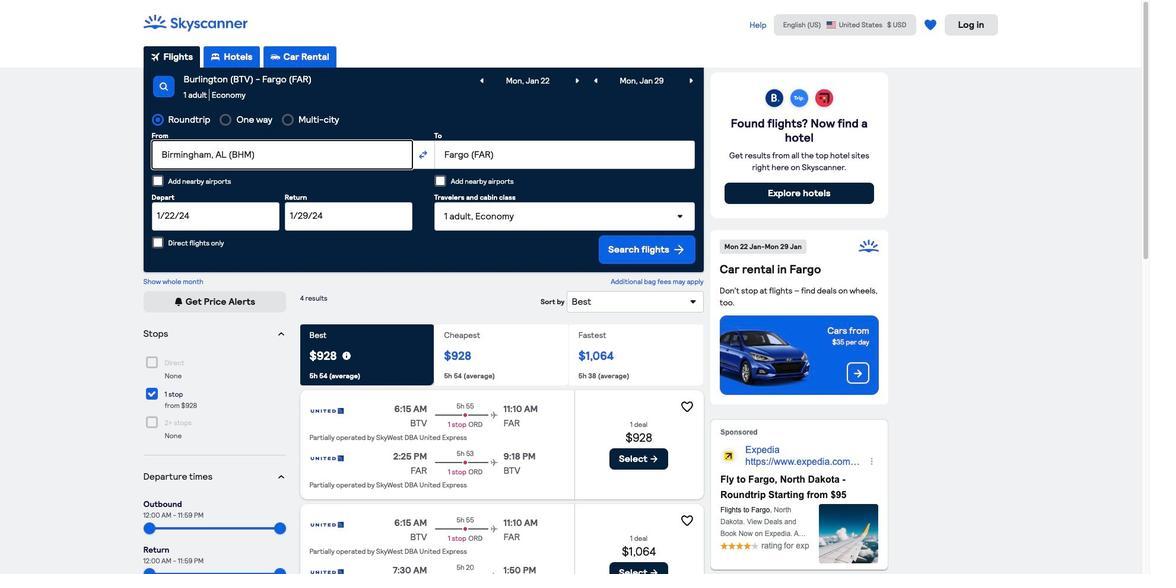 Task type: locate. For each thing, give the bounding box(es) containing it.
Direct checkbox
[[146, 357, 158, 369]]

rtl support__mdkxy image down active__n2u0z icon
[[159, 82, 168, 91]]

2 save flight from burlington to fargo image from the top
[[680, 514, 695, 529]]

1 save flight from burlington to fargo image from the top
[[680, 400, 695, 415]]

Monday, January 29, 2024 text field
[[604, 70, 681, 91]]

switch origin and destination image
[[419, 150, 428, 160]]

rtl support__mdkxy image left monday, january 22, 2024 text field
[[477, 76, 487, 86]]

2 horizontal spatial rtl support__mdkxy image
[[687, 76, 696, 86]]

1 horizontal spatial add nearby airports checkbox
[[435, 175, 446, 187]]

Country, city or airport text field
[[152, 141, 413, 169], [435, 141, 696, 169]]

1 horizontal spatial desktop__njgyo image
[[271, 52, 280, 62]]

2 country, city or airport text field from the left
[[435, 141, 696, 169]]

1 vertical spatial rtl support__ywe2m image
[[650, 569, 659, 575]]

Multi-city radio
[[282, 114, 294, 126]]

None field
[[143, 68, 704, 106], [152, 141, 413, 169], [435, 141, 696, 169], [143, 68, 704, 106], [152, 141, 413, 169], [435, 141, 696, 169]]

1 horizontal spatial rtl support__mdkxy image
[[573, 76, 582, 86]]

booking.com image
[[762, 87, 787, 112]]

0 vertical spatial save flight from burlington to fargo image
[[680, 400, 695, 415]]

united image
[[310, 403, 345, 420], [310, 450, 345, 468], [310, 517, 345, 535], [310, 564, 345, 575]]

Monday, January 22, 2024 text field
[[490, 70, 567, 91]]

rtl support__mdkxy image right monday, january 22, 2024 text field
[[573, 76, 582, 86]]

0 horizontal spatial add nearby airports checkbox
[[152, 175, 164, 187]]

One way radio
[[220, 114, 232, 126]]

slider
[[143, 523, 155, 535], [274, 523, 286, 535], [143, 569, 155, 575], [274, 569, 286, 575]]

rtl support__mdkxy image left monday, january 29, 2024 text box
[[591, 76, 601, 86]]

flipped__yjyym image
[[276, 329, 286, 339]]

4 united image from the top
[[310, 564, 345, 575]]

rtl support__mdkxy image right monday, january 29, 2024 text box
[[687, 76, 696, 86]]

rtl support__ywe2m image
[[174, 297, 183, 307], [650, 569, 659, 575]]

0 horizontal spatial rtl support__mdkxy image
[[477, 76, 487, 86]]

save flight from burlington to fargo image for rtl support__ywe2m icon to the right
[[680, 514, 695, 529]]

3 rtl support__mdkxy image from the left
[[687, 76, 696, 86]]

save flight from burlington to fargo image
[[680, 400, 695, 415], [680, 514, 695, 529]]

2 add nearby airports checkbox from the left
[[435, 175, 446, 187]]

rtl support__mdkxy image
[[591, 76, 601, 86], [159, 82, 168, 91]]

2 rtl support__mdkxy image from the left
[[573, 76, 582, 86]]

Add nearby airports checkbox
[[152, 175, 164, 187], [435, 175, 446, 187]]

1 horizontal spatial country, city or airport text field
[[435, 141, 696, 169]]

trip.com image
[[787, 87, 812, 112]]

0 vertical spatial rtl support__ywe2m image
[[174, 297, 183, 307]]

1 horizontal spatial rtl support__mdkxy image
[[591, 76, 601, 86]]

1 united image from the top
[[310, 403, 345, 420]]

0 horizontal spatial desktop__njgyo image
[[211, 52, 220, 62]]

0 horizontal spatial country, city or airport text field
[[152, 141, 413, 169]]

desktop__njgyo image
[[211, 52, 220, 62], [271, 52, 280, 62]]

rtl support__mdkxy image for monday, january 22, 2024 text field
[[573, 76, 582, 86]]

1 add nearby airports checkbox from the left
[[152, 175, 164, 187]]

1 horizontal spatial rtl support__ywe2m image
[[650, 569, 659, 575]]

trip.com element
[[787, 87, 812, 112]]

1 vertical spatial save flight from burlington to fargo image
[[680, 514, 695, 529]]

2 desktop__njgyo image from the left
[[271, 52, 280, 62]]

rtl support__mdkxy image
[[477, 76, 487, 86], [573, 76, 582, 86], [687, 76, 696, 86]]

car rental in fargo image
[[720, 323, 814, 392]]



Task type: describe. For each thing, give the bounding box(es) containing it.
booking.com element
[[762, 87, 787, 112]]

add nearby airports checkbox for second country, city or airport text box from right
[[152, 175, 164, 187]]

hotels.com element
[[812, 87, 837, 112]]

1 country, city or airport text field from the left
[[152, 141, 413, 169]]

rtl support__zwuwn image
[[853, 369, 864, 380]]

us image
[[827, 21, 837, 29]]

0 horizontal spatial rtl support__mdkxy image
[[159, 82, 168, 91]]

hotels.com image
[[812, 87, 837, 112]]

rtl support__yzkyy image
[[672, 243, 686, 257]]

save flight from burlington to fargo image for rtl support__ywe2m image
[[680, 400, 695, 415]]

1 desktop__njgyo image from the left
[[211, 52, 220, 62]]

0 horizontal spatial rtl support__ywe2m image
[[174, 297, 183, 307]]

active__n2u0z image
[[151, 52, 160, 62]]

2+ stops checkbox
[[146, 417, 158, 429]]

learn more image
[[342, 352, 351, 361]]

Roundtrip radio
[[152, 114, 164, 126]]

3 united image from the top
[[310, 517, 345, 535]]

rtl support__mdkxy image for monday, january 29, 2024 text box
[[687, 76, 696, 86]]

1 stop checkbox
[[146, 388, 158, 400]]

2 united image from the top
[[310, 450, 345, 468]]

flipped__yjyym image
[[276, 473, 286, 482]]

rtl support__ywe2m image
[[650, 455, 659, 464]]

add nearby airports checkbox for second country, city or airport text box from the left
[[435, 175, 446, 187]]

Direct flights only checkbox
[[152, 237, 164, 249]]

1 rtl support__mdkxy image from the left
[[477, 76, 487, 86]]



Task type: vqa. For each thing, say whether or not it's contained in the screenshot.
second United image from the top of the page
yes



